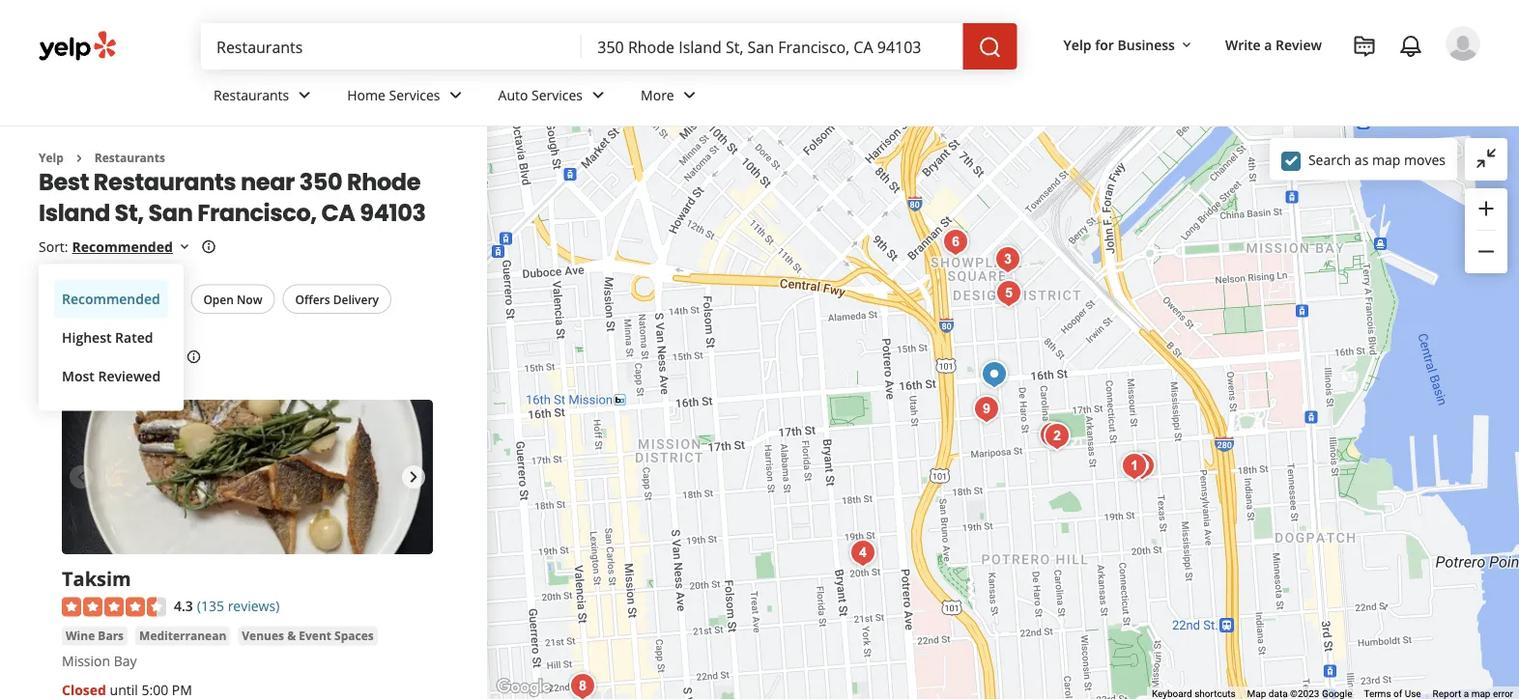 Task type: locate. For each thing, give the bounding box(es) containing it.
rhode
[[347, 166, 421, 198]]

1 vertical spatial restaurants link
[[95, 150, 165, 166]]

16 chevron down v2 image for yelp for business
[[1179, 37, 1195, 53]]

1 vertical spatial map
[[1472, 689, 1491, 701]]

0 vertical spatial map
[[1373, 151, 1401, 169]]

a inside write a review link
[[1265, 35, 1273, 54]]

16 info v2 image right results in the left of the page
[[186, 349, 202, 365]]

mediterranean link
[[135, 627, 230, 646]]

yelp left 16 chevron right v2 icon
[[39, 150, 64, 166]]

none field find
[[217, 36, 567, 57]]

chez maman east image
[[1116, 448, 1154, 486]]

open
[[203, 291, 234, 307]]

bottega image
[[564, 668, 602, 701]]

services right the auto
[[532, 86, 583, 104]]

services inside home services link
[[389, 86, 440, 104]]

16 info v2 image up open
[[201, 239, 216, 255]]

yelp left for at the right
[[1064, 35, 1092, 54]]

restaurants link
[[198, 70, 332, 126], [95, 150, 165, 166]]

map right as on the top of the page
[[1373, 151, 1401, 169]]

1 vertical spatial 16 chevron down v2 image
[[177, 239, 192, 255]]

1 24 chevron down v2 image from the left
[[293, 84, 316, 107]]

best restaurants near 350 rhode island st, san francisco, ca 94103
[[39, 166, 426, 229]]

most reviewed
[[62, 367, 161, 386]]

restaurants up recommended dropdown button
[[94, 166, 236, 198]]

louie's original image
[[1038, 418, 1077, 456]]

shortcuts
[[1195, 689, 1236, 701]]

zoom in image
[[1475, 197, 1499, 220]]

recommended for recommended dropdown button
[[72, 238, 173, 256]]

open now button
[[191, 285, 275, 314]]

yelp link
[[39, 150, 64, 166]]

2 none field from the left
[[598, 36, 948, 57]]

24 chevron down v2 image
[[293, 84, 316, 107], [444, 84, 467, 107]]

more
[[641, 86, 675, 104]]

0 vertical spatial 16 chevron down v2 image
[[1179, 37, 1195, 53]]

sponsored
[[39, 346, 122, 368]]

hardwood bar & smokery image
[[937, 223, 975, 262]]

a right report
[[1464, 689, 1470, 701]]

report a map error
[[1433, 689, 1514, 701]]

recommended for recommended button
[[62, 290, 160, 308]]

write a review link
[[1218, 27, 1330, 62]]

350
[[299, 166, 342, 198]]

24 chevron down v2 image left home
[[293, 84, 316, 107]]

0 vertical spatial a
[[1265, 35, 1273, 54]]

16 chevron down v2 image inside yelp for business button
[[1179, 37, 1195, 53]]

event
[[299, 628, 332, 644]]

group
[[1466, 189, 1508, 274]]

0 vertical spatial 16 info v2 image
[[201, 239, 216, 255]]

16 chevron down v2 image down san
[[177, 239, 192, 255]]

services for home services
[[389, 86, 440, 104]]

0 horizontal spatial restaurants link
[[95, 150, 165, 166]]

collapse map image
[[1475, 147, 1499, 170]]

island
[[39, 197, 110, 229]]

24 chevron down v2 image
[[587, 84, 610, 107], [678, 84, 702, 107]]

previous image
[[70, 466, 93, 489]]

restaurants
[[214, 86, 289, 104], [95, 150, 165, 166], [94, 166, 236, 198]]

keyboard shortcuts
[[1152, 689, 1236, 701]]

1 horizontal spatial 24 chevron down v2 image
[[678, 84, 702, 107]]

1 horizontal spatial none field
[[598, 36, 948, 57]]

lost resort image
[[844, 535, 883, 573]]

0 horizontal spatial a
[[1265, 35, 1273, 54]]

mission bay
[[62, 652, 137, 670]]

1 vertical spatial recommended
[[62, 290, 160, 308]]

1 horizontal spatial yelp
[[1064, 35, 1092, 54]]

all
[[78, 291, 92, 307]]

offers delivery button
[[283, 285, 392, 314]]

services inside auto services link
[[532, 86, 583, 104]]

zoom out image
[[1475, 240, 1499, 263]]

restaurants inside restaurants link
[[214, 86, 289, 104]]

0 vertical spatial yelp
[[1064, 35, 1092, 54]]

0 horizontal spatial none field
[[217, 36, 567, 57]]

2 24 chevron down v2 image from the left
[[678, 84, 702, 107]]

24 chevron down v2 image left the auto
[[444, 84, 467, 107]]

1 horizontal spatial a
[[1464, 689, 1470, 701]]

mediterranean
[[139, 628, 227, 644]]

0 horizontal spatial map
[[1373, 151, 1401, 169]]

1 horizontal spatial 24 chevron down v2 image
[[444, 84, 467, 107]]

1 vertical spatial 16 info v2 image
[[186, 349, 202, 365]]

delivery
[[333, 291, 379, 307]]

most reviewed button
[[54, 357, 168, 396]]

2 services from the left
[[532, 86, 583, 104]]

24 chevron down v2 image right auto services
[[587, 84, 610, 107]]

restaurants link up the near
[[198, 70, 332, 126]]

home services
[[347, 86, 440, 104]]

none field up home services
[[217, 36, 567, 57]]

best
[[39, 166, 89, 198]]

map
[[1373, 151, 1401, 169], [1472, 689, 1491, 701]]

for
[[1096, 35, 1115, 54]]

as
[[1355, 151, 1369, 169]]

wine
[[66, 628, 95, 644]]

filters group
[[39, 285, 395, 315]]

parker potrero image
[[1123, 448, 1162, 486]]

yelp for "yelp" "link"
[[39, 150, 64, 166]]

94103
[[360, 197, 426, 229]]

services right home
[[389, 86, 440, 104]]

1 horizontal spatial map
[[1472, 689, 1491, 701]]

24 chevron down v2 image inside restaurants link
[[293, 84, 316, 107]]

yelp inside button
[[1064, 35, 1092, 54]]

0 horizontal spatial 24 chevron down v2 image
[[587, 84, 610, 107]]

wine bars button
[[62, 627, 128, 646]]

terms
[[1365, 689, 1392, 701]]

francisco,
[[197, 197, 317, 229]]

user actions element
[[1049, 24, 1508, 143]]

24 chevron down v2 image inside auto services link
[[587, 84, 610, 107]]

recommended button
[[54, 280, 168, 318]]

most
[[62, 367, 95, 386]]

sponsored results
[[39, 346, 182, 368]]

use
[[1405, 689, 1422, 701]]

None search field
[[201, 23, 1021, 70]]

search image
[[979, 36, 1002, 59]]

1 none field from the left
[[217, 36, 567, 57]]

none field up business categories element at top
[[598, 36, 948, 57]]

business
[[1118, 35, 1176, 54]]

2 24 chevron down v2 image from the left
[[444, 84, 467, 107]]

moves
[[1405, 151, 1446, 169]]

1 vertical spatial a
[[1464, 689, 1470, 701]]

a
[[1265, 35, 1273, 54], [1464, 689, 1470, 701]]

0 horizontal spatial yelp
[[39, 150, 64, 166]]

auto services
[[498, 86, 583, 104]]

dumpling time image
[[989, 241, 1028, 279]]

0 horizontal spatial 16 chevron down v2 image
[[177, 239, 192, 255]]

1 horizontal spatial 16 chevron down v2 image
[[1179, 37, 1195, 53]]

services for auto services
[[532, 86, 583, 104]]

24 chevron down v2 image right more
[[678, 84, 702, 107]]

1 24 chevron down v2 image from the left
[[587, 84, 610, 107]]

1 horizontal spatial restaurants link
[[198, 70, 332, 126]]

1 vertical spatial yelp
[[39, 150, 64, 166]]

16 chevron down v2 image right business
[[1179, 37, 1195, 53]]

all button
[[43, 285, 105, 315]]

slideshow element
[[62, 400, 433, 555]]

0 horizontal spatial services
[[389, 86, 440, 104]]

recommended down st,
[[72, 238, 173, 256]]

rosemary & pine image
[[990, 275, 1029, 313]]

projects image
[[1354, 35, 1377, 58]]

16 chevron down v2 image inside recommended dropdown button
[[177, 239, 192, 255]]

1 horizontal spatial services
[[532, 86, 583, 104]]

1 services from the left
[[389, 86, 440, 104]]

&
[[287, 628, 296, 644]]

None field
[[217, 36, 567, 57], [598, 36, 948, 57]]

yelp
[[1064, 35, 1092, 54], [39, 150, 64, 166]]

0 vertical spatial recommended
[[72, 238, 173, 256]]

venues & event spaces link
[[238, 627, 378, 646]]

google
[[1322, 689, 1353, 701]]

16 info v2 image
[[201, 239, 216, 255], [186, 349, 202, 365]]

16 chevron down v2 image
[[1179, 37, 1195, 53], [177, 239, 192, 255]]

st,
[[115, 197, 144, 229]]

24 chevron down v2 image inside more link
[[678, 84, 702, 107]]

restaurants up the near
[[214, 86, 289, 104]]

(135 reviews) link
[[197, 595, 280, 616]]

©2023
[[1291, 689, 1320, 701]]

taksim link
[[62, 565, 131, 592]]

a right write at the top right
[[1265, 35, 1273, 54]]

0 horizontal spatial 24 chevron down v2 image
[[293, 84, 316, 107]]

recommended
[[72, 238, 173, 256], [62, 290, 160, 308]]

of
[[1394, 689, 1403, 701]]

restaurants link right 16 chevron right v2 icon
[[95, 150, 165, 166]]

24 chevron down v2 image inside home services link
[[444, 84, 467, 107]]

terms of use
[[1365, 689, 1422, 701]]

map left error
[[1472, 689, 1491, 701]]

recommended up 'highest rated' button
[[62, 290, 160, 308]]

16 chevron right v2 image
[[71, 151, 87, 166]]

recommended inside button
[[62, 290, 160, 308]]



Task type: vqa. For each thing, say whether or not it's contained in the screenshot.
Reviewed
yes



Task type: describe. For each thing, give the bounding box(es) containing it.
keyboard shortcuts button
[[1152, 688, 1236, 701]]

offers delivery
[[295, 291, 379, 307]]

yelp for business button
[[1056, 27, 1203, 62]]

map for error
[[1472, 689, 1491, 701]]

24 chevron down v2 image for auto services
[[587, 84, 610, 107]]

4.3 link
[[174, 595, 193, 616]]

map
[[1248, 689, 1267, 701]]

pm
[[172, 682, 192, 700]]

taksim
[[62, 565, 131, 592]]

san
[[148, 197, 193, 229]]

restaurants right 16 chevron right v2 icon
[[95, 150, 165, 166]]

spaces
[[335, 628, 374, 644]]

yelp for yelp for business
[[1064, 35, 1092, 54]]

bay
[[114, 652, 137, 670]]

16 chevron down v2 image for recommended
[[177, 239, 192, 255]]

recommended button
[[72, 238, 192, 256]]

yelp for business
[[1064, 35, 1176, 54]]

venues
[[242, 628, 284, 644]]

notifications image
[[1400, 35, 1423, 58]]

reviews)
[[228, 597, 280, 616]]

map region
[[348, 0, 1520, 701]]

(135 reviews)
[[197, 597, 280, 616]]

24 chevron down v2 image for more
[[678, 84, 702, 107]]

open now
[[203, 291, 262, 307]]

wine bars
[[66, 628, 124, 644]]

now
[[237, 291, 262, 307]]

map for moves
[[1373, 151, 1401, 169]]

closed until 5:00 pm
[[62, 682, 192, 700]]

keyboard
[[1152, 689, 1193, 701]]

search as map moves
[[1309, 151, 1446, 169]]

home
[[347, 86, 386, 104]]

ca
[[321, 197, 355, 229]]

a for write
[[1265, 35, 1273, 54]]

map data ©2023 google
[[1248, 689, 1353, 701]]

auto
[[498, 86, 528, 104]]

highest rated
[[62, 329, 153, 347]]

mediterranean button
[[135, 627, 230, 646]]

results
[[125, 346, 182, 368]]

none field near
[[598, 36, 948, 57]]

until
[[110, 682, 138, 700]]

search
[[1309, 151, 1352, 169]]

la connessa image
[[1033, 417, 1072, 455]]

terms of use link
[[1365, 689, 1422, 701]]

5:00
[[142, 682, 168, 700]]

closed
[[62, 682, 106, 700]]

Find text field
[[217, 36, 567, 57]]

next image
[[402, 466, 425, 489]]

sort:
[[39, 238, 68, 256]]

4.3
[[174, 597, 193, 616]]

write
[[1226, 35, 1261, 54]]

rated
[[115, 329, 153, 347]]

near
[[241, 166, 295, 198]]

16 filter v2 image
[[55, 293, 71, 308]]

next level burger image
[[968, 391, 1006, 429]]

24 chevron down v2 image for home services
[[444, 84, 467, 107]]

bars
[[98, 628, 124, 644]]

business categories element
[[198, 70, 1481, 126]]

report
[[1433, 689, 1462, 701]]

restaurants inside best restaurants near 350 rhode island st, san francisco, ca 94103
[[94, 166, 236, 198]]

mission
[[62, 652, 110, 670]]

a for report
[[1464, 689, 1470, 701]]

wine bars link
[[62, 627, 128, 646]]

home services link
[[332, 70, 483, 126]]

bob b. image
[[1446, 26, 1481, 61]]

more link
[[626, 70, 717, 126]]

venues & event spaces
[[242, 628, 374, 644]]

venues & event spaces button
[[238, 627, 378, 646]]

reviewed
[[98, 367, 161, 386]]

google image
[[492, 676, 556, 701]]

Near text field
[[598, 36, 948, 57]]

highest rated button
[[54, 318, 168, 357]]

report a map error link
[[1433, 689, 1514, 701]]

write a review
[[1226, 35, 1323, 54]]

4.3 star rating image
[[62, 598, 166, 617]]

24 chevron down v2 image for restaurants
[[293, 84, 316, 107]]

data
[[1269, 689, 1288, 701]]

auto services link
[[483, 70, 626, 126]]

review
[[1276, 35, 1323, 54]]

offers
[[295, 291, 330, 307]]

0 vertical spatial restaurants link
[[198, 70, 332, 126]]

error
[[1494, 689, 1514, 701]]



